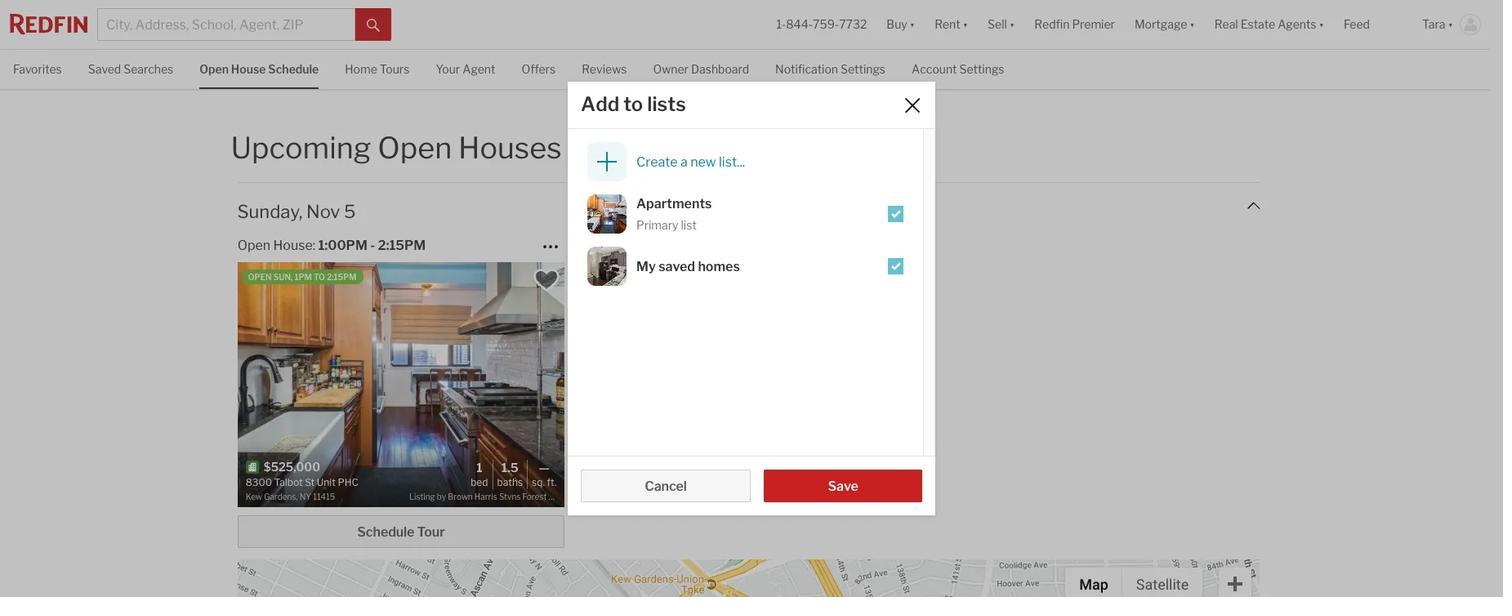 Task type: vqa. For each thing, say whether or not it's contained in the screenshot.
the topmost payment
no



Task type: locate. For each thing, give the bounding box(es) containing it.
2:15pm for open house: 1:00pm - 2:15pm
[[378, 238, 426, 253]]

cancel button
[[581, 470, 751, 503]]

7732
[[840, 17, 868, 31]]

house
[[231, 62, 266, 76]]

add to lists dialog
[[568, 82, 936, 516]]

1 vertical spatial open
[[378, 130, 452, 166]]

your agent
[[436, 62, 496, 76]]

0 vertical spatial 2:15pm
[[378, 238, 426, 253]]

option group containing apartments
[[568, 195, 924, 286]]

settings inside notification settings link
[[841, 62, 886, 76]]

saved searches
[[88, 62, 173, 76]]

favorites link
[[13, 50, 62, 87]]

satellite button
[[1123, 568, 1203, 597]]

map button
[[1066, 568, 1123, 597]]

saved
[[659, 259, 696, 274]]

option group
[[568, 195, 924, 286]]

open left house
[[200, 62, 229, 76]]

searches
[[124, 62, 173, 76]]

1 horizontal spatial schedule
[[357, 525, 415, 540]]

0 horizontal spatial schedule
[[268, 62, 319, 76]]

menu bar
[[1066, 568, 1203, 597]]

create
[[637, 154, 678, 170]]

0 horizontal spatial open
[[200, 62, 229, 76]]

1 horizontal spatial photo of 8300 talbot st unit phc, kew gardens, ny 11415 image
[[588, 195, 627, 234]]

settings inside account settings link
[[960, 62, 1005, 76]]

schedule tour button
[[238, 516, 565, 549]]

settings for account settings
[[960, 62, 1005, 76]]

5
[[344, 201, 356, 222]]

map region
[[139, 382, 1394, 597]]

notification settings
[[776, 62, 886, 76]]

1 horizontal spatial settings
[[960, 62, 1005, 76]]

house:
[[273, 238, 316, 253]]

1 vertical spatial 2:15pm
[[327, 272, 357, 282]]

agent
[[463, 62, 496, 76]]

saved searches link
[[88, 50, 173, 87]]

offers link
[[522, 50, 556, 87]]

settings
[[841, 62, 886, 76], [960, 62, 1005, 76]]

home tours link
[[345, 50, 410, 87]]

tour
[[417, 525, 445, 540]]

1-
[[777, 17, 787, 31]]

open house: 1:00pm - 2:15pm
[[238, 238, 426, 253]]

2:15pm right -
[[378, 238, 426, 253]]

2 vertical spatial open
[[238, 238, 271, 253]]

settings right account
[[960, 62, 1005, 76]]

tours
[[380, 62, 410, 76]]

2:15pm
[[378, 238, 426, 253], [327, 272, 357, 282]]

primary
[[637, 218, 679, 232]]

0 horizontal spatial 2:15pm
[[327, 272, 357, 282]]

open
[[248, 272, 272, 282]]

1 horizontal spatial open
[[238, 238, 271, 253]]

My saved homes checkbox
[[568, 247, 924, 286]]

0 horizontal spatial settings
[[841, 62, 886, 76]]

photo of 100 roberts lake cir image
[[588, 247, 627, 286]]

feed button
[[1335, 0, 1413, 49]]

open
[[200, 62, 229, 76], [378, 130, 452, 166], [238, 238, 271, 253]]

2:15pm right to
[[327, 272, 357, 282]]

saved
[[88, 62, 121, 76]]

1 horizontal spatial 2:15pm
[[378, 238, 426, 253]]

Apartments checkbox
[[568, 195, 924, 234]]

a
[[681, 154, 688, 170]]

houses
[[458, 130, 562, 166]]

menu bar containing map
[[1066, 568, 1203, 597]]

settings down 7732
[[841, 62, 886, 76]]

to
[[624, 92, 643, 116]]

owner
[[653, 62, 689, 76]]

account settings
[[912, 62, 1005, 76]]

open up open
[[238, 238, 271, 253]]

844-
[[787, 17, 813, 31]]

0 vertical spatial photo of 8300 talbot st unit phc, kew gardens, ny 11415 image
[[588, 195, 627, 234]]

1 vertical spatial photo of 8300 talbot st unit phc, kew gardens, ny 11415 image
[[238, 262, 565, 508]]

redfin premier button
[[1025, 0, 1125, 49]]

2 settings from the left
[[960, 62, 1005, 76]]

apartments primary list
[[637, 196, 712, 232]]

schedule right house
[[268, 62, 319, 76]]

1 vertical spatial schedule
[[357, 525, 415, 540]]

favorite button image
[[533, 266, 561, 294]]

open for open house: 1:00pm - 2:15pm
[[238, 238, 271, 253]]

photo of 8300 talbot st unit phc, kew gardens, ny 11415 image
[[588, 195, 627, 234], [238, 262, 565, 508]]

schedule left tour
[[357, 525, 415, 540]]

2:15pm for open sun, 1pm to 2:15pm
[[327, 272, 357, 282]]

0 horizontal spatial photo of 8300 talbot st unit phc, kew gardens, ny 11415 image
[[238, 262, 565, 508]]

reviews link
[[582, 50, 627, 87]]

schedule
[[268, 62, 319, 76], [357, 525, 415, 540]]

1 settings from the left
[[841, 62, 886, 76]]

your
[[436, 62, 460, 76]]

open sun, 1pm to 2:15pm
[[248, 272, 357, 282]]

owner dashboard link
[[653, 50, 750, 87]]

open down tours
[[378, 130, 452, 166]]

759-
[[813, 17, 840, 31]]

0 vertical spatial open
[[200, 62, 229, 76]]

1-844-759-7732 link
[[777, 17, 868, 31]]



Task type: describe. For each thing, give the bounding box(es) containing it.
schedule tour
[[357, 525, 445, 540]]

1pm
[[295, 272, 312, 282]]

2 horizontal spatial open
[[378, 130, 452, 166]]

open house schedule
[[200, 62, 319, 76]]

schedule inside button
[[357, 525, 415, 540]]

premier
[[1073, 17, 1116, 31]]

list
[[681, 218, 697, 232]]

create a new list...
[[637, 154, 746, 170]]

home tours
[[345, 62, 410, 76]]

sun,
[[273, 272, 293, 282]]

notification settings link
[[776, 50, 886, 87]]

apartments
[[637, 196, 712, 212]]

my
[[637, 259, 656, 274]]

photo of 8300 talbot st unit phc, kew gardens, ny 11415 image inside option group
[[588, 195, 627, 234]]

open for open house schedule
[[200, 62, 229, 76]]

add to lists
[[581, 92, 686, 116]]

homes
[[698, 259, 740, 274]]

redfin
[[1035, 17, 1070, 31]]

satellite
[[1137, 576, 1189, 593]]

to
[[314, 272, 325, 282]]

owner dashboard
[[653, 62, 750, 76]]

option group inside add to lists dialog
[[568, 195, 924, 286]]

settings for notification settings
[[841, 62, 886, 76]]

feed
[[1345, 17, 1371, 31]]

account settings link
[[912, 50, 1005, 87]]

your agent link
[[436, 50, 496, 87]]

add to lists element
[[581, 92, 883, 116]]

1-844-759-7732
[[777, 17, 868, 31]]

save
[[828, 479, 859, 495]]

cancel
[[645, 479, 687, 495]]

reviews
[[582, 62, 627, 76]]

sunday, nov 5
[[237, 201, 356, 222]]

create a new list... button
[[588, 142, 904, 181]]

favorite button checkbox
[[533, 266, 561, 294]]

notification
[[776, 62, 839, 76]]

list...
[[719, 154, 746, 170]]

dashboard
[[691, 62, 750, 76]]

lists
[[648, 92, 686, 116]]

account
[[912, 62, 958, 76]]

1:00pm
[[318, 238, 368, 253]]

nov
[[307, 201, 340, 222]]

upcoming
[[231, 130, 372, 166]]

new
[[691, 154, 717, 170]]

0 vertical spatial schedule
[[268, 62, 319, 76]]

offers
[[522, 62, 556, 76]]

favorites
[[13, 62, 62, 76]]

redfin premier
[[1035, 17, 1116, 31]]

submit search image
[[367, 19, 380, 32]]

open house schedule link
[[200, 50, 319, 87]]

my saved homes
[[637, 259, 740, 274]]

home
[[345, 62, 377, 76]]

add
[[581, 92, 620, 116]]

sunday,
[[237, 201, 303, 222]]

save button
[[764, 470, 923, 503]]

-
[[370, 238, 375, 253]]

upcoming open houses
[[231, 130, 562, 166]]

map
[[1080, 576, 1109, 593]]



